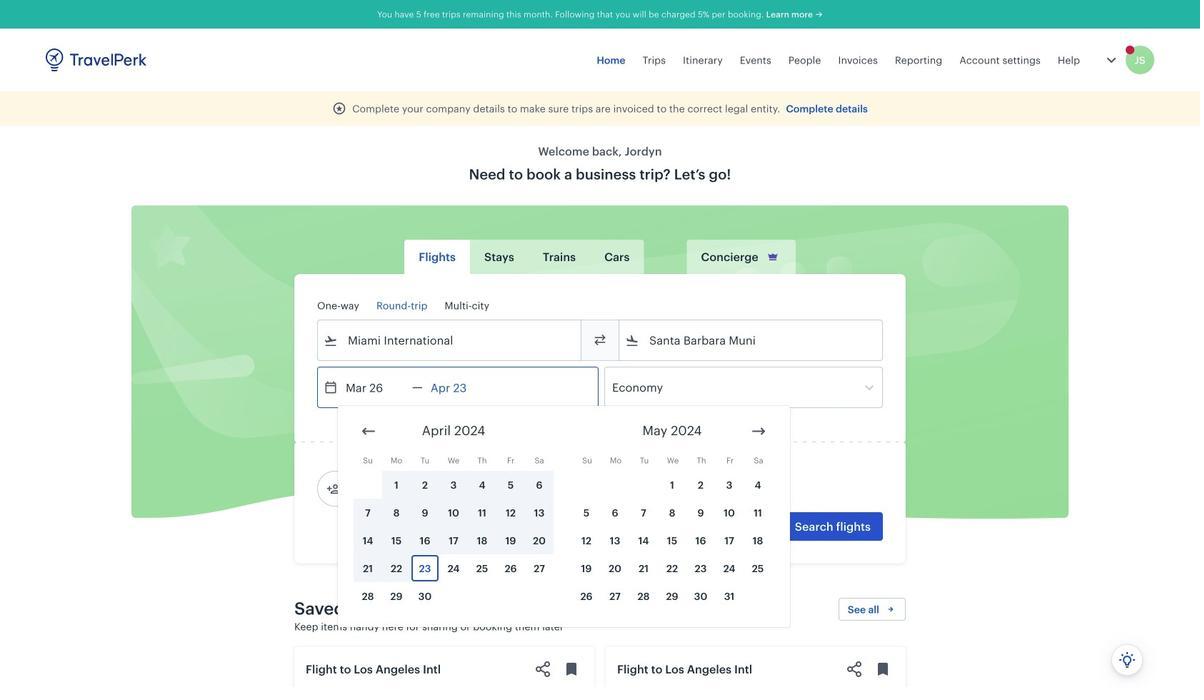Task type: vqa. For each thing, say whether or not it's contained in the screenshot.
Add traveler search field
no



Task type: locate. For each thing, give the bounding box(es) containing it.
move forward to switch to the next month. image
[[750, 423, 767, 440]]

Add first traveler search field
[[341, 478, 489, 501]]

calendar application
[[338, 406, 1200, 639]]

move backward to switch to the previous month. image
[[360, 423, 377, 440]]

Depart text field
[[338, 368, 412, 408]]



Task type: describe. For each thing, give the bounding box(es) containing it.
Return text field
[[423, 368, 497, 408]]

From search field
[[338, 329, 562, 352]]

To search field
[[639, 329, 864, 352]]



